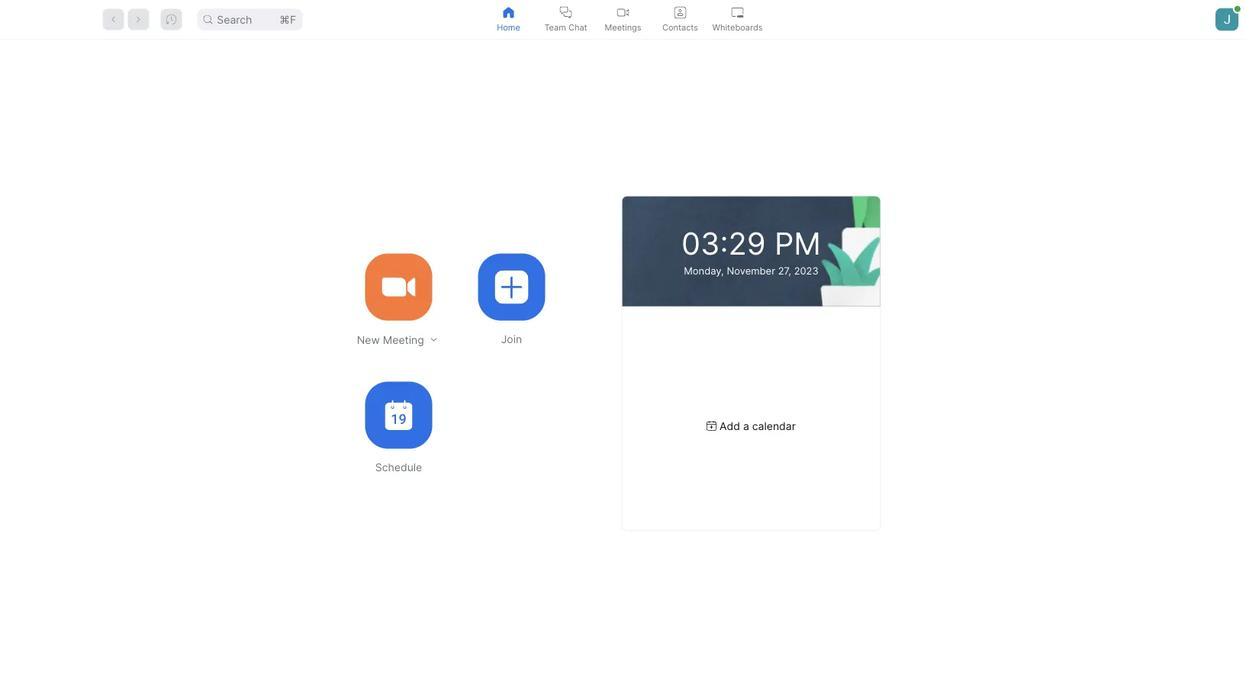 Task type: vqa. For each thing, say whether or not it's contained in the screenshot.
the 595 294 1354 My Personal Meeting ID (PMI)
no



Task type: describe. For each thing, give the bounding box(es) containing it.
team chat button
[[537, 0, 595, 39]]

home
[[497, 22, 520, 32]]

schedule
[[375, 461, 422, 474]]

whiteboards button
[[709, 0, 766, 39]]

03:29 pm monday, november 27, 2023
[[682, 225, 821, 277]]

a
[[743, 420, 749, 433]]

27,
[[778, 265, 791, 277]]

video camera on image
[[382, 271, 416, 304]]

contacts button
[[652, 0, 709, 39]]

video camera on image
[[382, 271, 416, 304]]

home button
[[480, 0, 537, 39]]

join
[[501, 333, 522, 346]]

chevron down small image
[[428, 334, 439, 345]]

calendar
[[752, 420, 796, 433]]

chevron down small image
[[428, 334, 439, 345]]

schedule image
[[385, 401, 412, 430]]

online image
[[1235, 6, 1241, 12]]

home small image
[[503, 6, 515, 19]]

tab list containing home
[[480, 0, 766, 39]]

team
[[544, 22, 566, 32]]



Task type: locate. For each thing, give the bounding box(es) containing it.
03:29
[[682, 225, 766, 262]]

tab list
[[480, 0, 766, 39]]

new
[[357, 333, 380, 346]]

whiteboard small image
[[731, 6, 744, 19], [731, 6, 744, 19]]

2023
[[794, 265, 819, 277]]

magnifier image
[[203, 15, 212, 24]]

search
[[217, 13, 252, 26]]

team chat image
[[560, 6, 572, 19], [560, 6, 572, 19]]

online image
[[1235, 6, 1241, 12]]

november
[[727, 265, 775, 277]]

home tab panel
[[0, 40, 1246, 688]]

⌘f
[[279, 13, 296, 26]]

meetings
[[605, 22, 641, 32]]

plus squircle image
[[495, 271, 528, 304], [495, 271, 528, 304]]

add a calendar
[[720, 420, 796, 433]]

team chat
[[544, 22, 587, 32]]

profile contact image
[[674, 6, 686, 19], [674, 6, 686, 19]]

chat
[[568, 22, 587, 32]]

video on image
[[617, 6, 629, 19], [617, 6, 629, 19]]

meetings button
[[595, 0, 652, 39]]

pm
[[775, 225, 821, 262]]

new meeting
[[357, 333, 424, 346]]

avatar image
[[1216, 8, 1239, 31]]

monday,
[[684, 265, 724, 277]]

magnifier image
[[203, 15, 212, 24]]

calendar add calendar image
[[707, 421, 717, 431]]

whiteboards
[[712, 22, 763, 32]]

meeting
[[383, 333, 424, 346]]

home small image
[[503, 6, 515, 19]]

add a calendar link
[[707, 420, 796, 433]]

contacts
[[662, 22, 698, 32]]

add
[[720, 420, 740, 433]]

calendar add calendar image
[[707, 421, 717, 431]]



